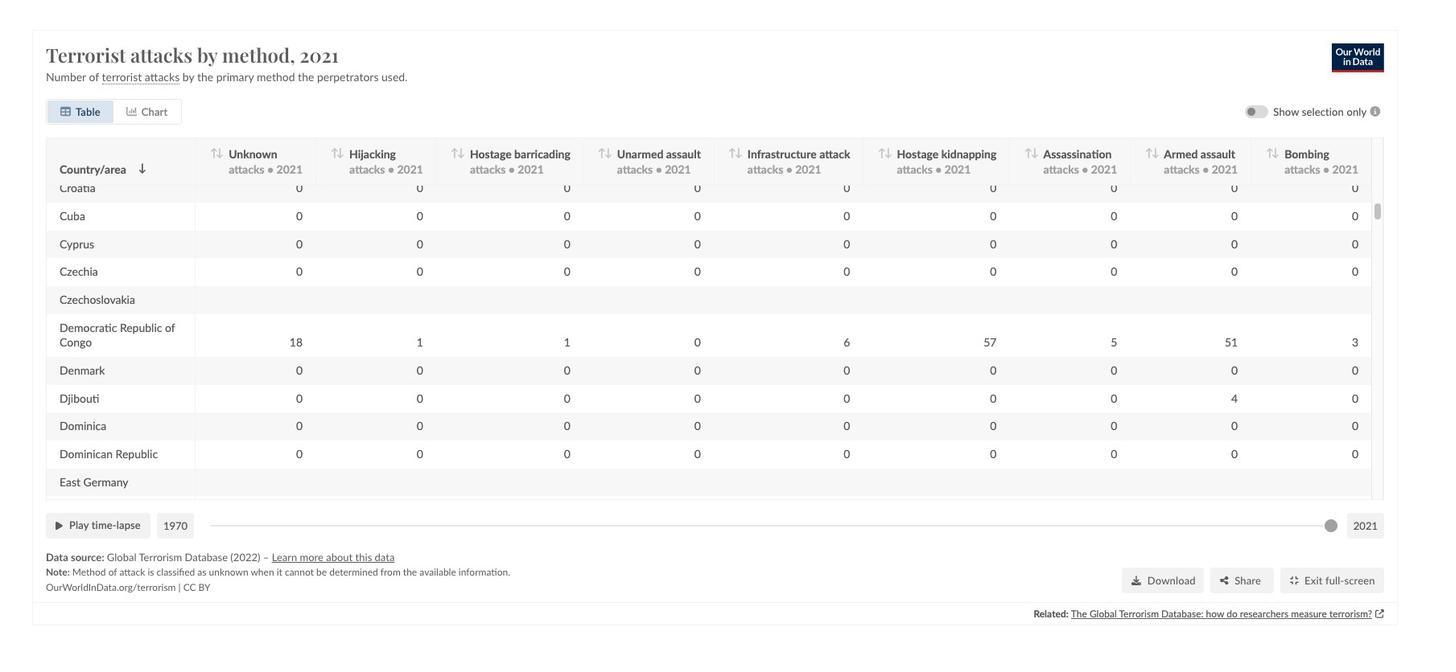 Task type: vqa. For each thing, say whether or not it's contained in the screenshot.


Task type: locate. For each thing, give the bounding box(es) containing it.
global right the
[[1090, 608, 1117, 620]]

1 vertical spatial 3
[[1352, 336, 1359, 349]]

arrow up long image left assassination
[[1024, 148, 1032, 159]]

go to next slide image
[[1131, 605, 1146, 620]]

this for reuse
[[889, 15, 912, 31]]

arrow up long image
[[210, 148, 218, 159], [330, 148, 338, 159], [451, 148, 459, 159], [598, 148, 606, 159], [729, 148, 736, 159], [878, 148, 886, 159], [1024, 148, 1032, 159], [1145, 148, 1153, 159]]

number for number of terrorist attacks
[[200, 250, 240, 263]]

data
[[375, 551, 395, 564]]

cookies
[[246, 611, 289, 626]]

4 down 51
[[1231, 391, 1238, 405]]

share left the people
[[200, 426, 228, 440]]

unknown
[[229, 147, 277, 161]]

endnotes
[[638, 15, 691, 31]]

1 horizontal spatial this
[[889, 15, 912, 31]]

1 horizontal spatial assault
[[1201, 147, 1235, 161]]

download button
[[1122, 568, 1204, 594]]

cite
[[730, 15, 753, 31]]

about right worried
[[321, 426, 350, 440]]

data source: global terrorism database (2022) – learn more about this data
[[46, 551, 395, 564]]

1 assault from the left
[[666, 147, 701, 161]]

democratic
[[60, 321, 117, 334]]

show
[[1273, 105, 1299, 118]]

arrow up long image left unknown
[[210, 148, 218, 159]]

1 arrow up long image from the left
[[210, 148, 218, 159]]

0 horizontal spatial 4
[[931, 605, 938, 620]]

share inside button
[[1235, 574, 1261, 587]]

0 vertical spatial number
[[46, 70, 86, 83]]

1 vertical spatial global
[[1090, 608, 1117, 620]]

global for the
[[1090, 608, 1117, 620]]

no thanks button
[[975, 611, 1063, 646]]

share button
[[1210, 568, 1274, 594]]

number
[[46, 70, 86, 83], [200, 250, 240, 263]]

classified
[[157, 567, 195, 579]]

charts down the insights
[[333, 55, 413, 90]]

6 • from the left
[[935, 162, 942, 176]]

share inside share of people worried about terrorism
[[200, 426, 228, 440]]

czechoslovakia
[[60, 293, 135, 306]]

best
[[380, 611, 405, 626]]

0 vertical spatial republic
[[120, 321, 162, 334]]

1 this from the left
[[756, 15, 779, 31]]

5 arrow up long image from the left
[[729, 148, 736, 159]]

2 • from the left
[[388, 162, 394, 176]]

republic up germany
[[116, 447, 158, 461]]

attack up ourworldindata.org/terrorism | cc by
[[119, 567, 145, 579]]

researchers
[[1240, 608, 1289, 620]]

republic for democratic
[[120, 321, 162, 334]]

chart 4 of 25
[[896, 605, 971, 620]]

the right method
[[298, 70, 314, 83]]

number of terrorist attacks link
[[200, 100, 396, 263]]

charts right writing
[[562, 15, 599, 31]]

east
[[60, 475, 81, 489], [60, 503, 81, 517]]

barricading
[[514, 147, 570, 161]]

no thanks
[[990, 621, 1048, 636]]

2 3 from the top
[[1352, 336, 1359, 349]]

of
[[89, 70, 99, 83], [243, 250, 253, 263], [165, 321, 175, 334], [231, 426, 241, 440], [108, 567, 117, 579], [942, 605, 953, 620]]

terrorism left deaths at the top of the page
[[409, 250, 456, 263]]

1 vertical spatial republic
[[116, 447, 158, 461]]

2021 inside infrastructure attack attacks • 2021
[[795, 162, 821, 176]]

0 vertical spatial share
[[200, 426, 228, 440]]

global up ourworldindata.org/terrorism | cc by
[[107, 551, 136, 564]]

by up primary
[[197, 42, 218, 67]]

about up determined
[[326, 551, 353, 564]]

0 horizontal spatial assault
[[666, 147, 701, 161]]

east up east timor
[[60, 475, 81, 489]]

arrow down long image left hijacking
[[337, 148, 344, 159]]

arrow down long image left the hostage kidnapping attacks • 2021
[[884, 148, 892, 159]]

0 horizontal spatial global
[[107, 551, 136, 564]]

5 arrow down long image from the left
[[1272, 148, 1280, 159]]

hostage inside hostage barricading attacks • 2021
[[470, 147, 512, 161]]

introduction link
[[200, 15, 270, 31]]

by
[[198, 581, 211, 594]]

our
[[492, 611, 511, 626]]

play image
[[56, 521, 63, 531]]

4 arrow up long image from the left
[[598, 148, 606, 159]]

arrow down long image for infrastructure attack
[[735, 148, 743, 159]]

arrow up long image left 'armed'
[[1145, 148, 1153, 159]]

east up play
[[60, 503, 81, 517]]

experience
[[408, 611, 471, 626]]

armed assault attacks • 2021
[[1164, 147, 1238, 176]]

play time-lapse button
[[46, 513, 150, 539]]

0 vertical spatial on
[[419, 55, 449, 90]]

share nodes image
[[1220, 576, 1228, 586]]

terrorism inside terrorism deaths link
[[409, 250, 456, 263]]

assault right 'armed'
[[1201, 147, 1235, 161]]

attacks
[[130, 42, 193, 67], [229, 162, 264, 176], [349, 162, 385, 176], [470, 162, 506, 176], [617, 162, 653, 176], [748, 162, 783, 176], [897, 162, 933, 176], [1043, 162, 1079, 176], [1164, 162, 1200, 176], [1285, 162, 1320, 176], [299, 250, 334, 263]]

terrorism
[[200, 440, 245, 454]]

terrorist
[[46, 42, 126, 67]]

0 vertical spatial attack
[[819, 147, 850, 161]]

1 horizontal spatial 5
[[1231, 153, 1238, 167]]

arrow up long image for armed assault attacks • 2021
[[1145, 148, 1153, 159]]

4 right chart
[[931, 605, 938, 620]]

1 vertical spatial 4
[[931, 605, 938, 620]]

2021 inside unarmed assault attacks • 2021
[[665, 162, 691, 176]]

exit full-screen
[[1305, 574, 1375, 587]]

east for east timor
[[60, 503, 81, 517]]

assault right unarmed
[[666, 147, 701, 161]]

hostage left barricading in the top of the page
[[470, 147, 512, 161]]

0 vertical spatial 3
[[1352, 153, 1359, 167]]

4 • from the left
[[656, 162, 662, 176]]

check image
[[1123, 622, 1134, 635]]

thanks
[[1010, 621, 1048, 636]]

0 horizontal spatial hostage
[[470, 147, 512, 161]]

assault inside the armed assault attacks • 2021
[[1201, 147, 1235, 161]]

0 vertical spatial by
[[197, 42, 218, 67]]

1 vertical spatial east
[[60, 503, 81, 517]]

8 • from the left
[[1202, 162, 1209, 176]]

0 horizontal spatial charts
[[333, 55, 413, 90]]

0 horizontal spatial 5
[[1111, 336, 1117, 349]]

key insights link
[[309, 15, 376, 31]]

1 work from the left
[[782, 15, 813, 31]]

0 vertical spatial 5
[[1231, 153, 1238, 167]]

hostage for hostage kidnapping attacks • 2021
[[897, 147, 939, 161]]

3 arrow down long image from the left
[[1031, 148, 1039, 159]]

1 vertical spatial by
[[183, 70, 194, 83]]

writing
[[481, 15, 524, 31]]

1 hostage from the left
[[470, 147, 512, 161]]

arrow up long image left 'infrastructure' on the top of the page
[[729, 148, 736, 159]]

5 for 51
[[1111, 336, 1117, 349]]

arrow up long image left hostage barricading attacks • 2021
[[451, 148, 459, 159]]

perpetrators
[[317, 70, 379, 83]]

arrow down long image left unknown
[[216, 148, 224, 159]]

0 vertical spatial 4
[[1231, 391, 1238, 405]]

hostage kidnapping attacks • 2021
[[897, 147, 997, 176]]

arrow up long image left the hostage kidnapping attacks • 2021
[[878, 148, 886, 159]]

2 work from the left
[[915, 15, 946, 31]]

1 horizontal spatial 4
[[1231, 391, 1238, 405]]

terrorism up i at the right bottom of page
[[1119, 608, 1159, 620]]

2021 inside unknown attacks • 2021
[[276, 162, 303, 176]]

arrow down long image left bombing on the top right
[[1272, 148, 1280, 159]]

attack right 'infrastructure' on the top of the page
[[819, 147, 850, 161]]

|
[[178, 581, 181, 594]]

republic inside democratic republic of congo
[[120, 321, 162, 334]]

arrow down long image left 'infrastructure' on the top of the page
[[735, 148, 743, 159]]

share for share
[[1235, 574, 1261, 587]]

25
[[956, 605, 971, 620]]

on left our
[[474, 611, 489, 626]]

attacks inside assassination attacks • 2021
[[1043, 162, 1079, 176]]

infrastructure
[[748, 147, 817, 161]]

number of
[[46, 70, 102, 83]]

work for reuse this work
[[915, 15, 946, 31]]

unarmed
[[617, 147, 663, 161]]

•
[[267, 162, 274, 176], [388, 162, 394, 176], [508, 162, 515, 176], [656, 162, 662, 176], [786, 162, 793, 176], [935, 162, 942, 176], [1082, 162, 1088, 176], [1202, 162, 1209, 176], [1323, 162, 1330, 176]]

1 horizontal spatial global
[[1090, 608, 1117, 620]]

2 arrow down long image from the left
[[604, 148, 612, 159]]

2 hostage from the left
[[897, 147, 939, 161]]

assault inside unarmed assault attacks • 2021
[[666, 147, 701, 161]]

exit full-screen button
[[1280, 568, 1384, 594]]

east for east germany
[[60, 475, 81, 489]]

assassination
[[1043, 147, 1112, 161]]

3 • from the left
[[508, 162, 515, 176]]

1 vertical spatial on
[[474, 611, 489, 626]]

0 vertical spatial east
[[60, 475, 81, 489]]

ourworldindata.org/terrorism link
[[46, 581, 176, 594]]

1 horizontal spatial hostage
[[897, 147, 939, 161]]

terrorism for related: the global terrorism database: how do researchers measure terrorism?
[[1119, 608, 1159, 620]]

measure
[[1291, 608, 1327, 620]]

0 vertical spatial global
[[107, 551, 136, 564]]

deaths
[[459, 250, 492, 263]]

compress image
[[1290, 576, 1298, 586]]

republic down czechoslovakia
[[120, 321, 162, 334]]

1 east from the top
[[60, 475, 81, 489]]

0 vertical spatial about
[[321, 426, 350, 440]]

2 arrow up long image from the left
[[330, 148, 338, 159]]

circle info image
[[1367, 106, 1384, 117]]

0 horizontal spatial work
[[782, 15, 813, 31]]

2021
[[300, 42, 339, 67], [276, 162, 303, 176], [397, 162, 423, 176], [518, 162, 544, 176], [665, 162, 691, 176], [795, 162, 821, 176], [945, 162, 971, 176], [1091, 162, 1117, 176], [1212, 162, 1238, 176], [1332, 162, 1359, 176], [1354, 519, 1378, 532]]

arrow up long image right the 2
[[330, 148, 338, 159]]

this for cite
[[756, 15, 779, 31]]

work right reuse
[[915, 15, 946, 31]]

2 east from the top
[[60, 503, 81, 517]]

arrow down long image for armed assault
[[1151, 148, 1159, 159]]

1 vertical spatial number
[[200, 250, 240, 263]]

2 assault from the left
[[1201, 147, 1235, 161]]

arrow down long image left 'armed'
[[1151, 148, 1159, 159]]

download image
[[1131, 576, 1141, 586]]

by down terrorist attacks by method, 2021
[[183, 70, 194, 83]]

table link
[[47, 100, 113, 123]]

cite this work link
[[730, 15, 813, 31]]

arrow up long image left unarmed
[[598, 148, 606, 159]]

arrow down long image left assassination
[[1031, 148, 1039, 159]]

used.
[[381, 70, 408, 83]]

primary
[[216, 70, 254, 83]]

work right cite
[[782, 15, 813, 31]]

1 horizontal spatial share
[[1235, 574, 1261, 587]]

attacks inside the armed assault attacks • 2021
[[1164, 162, 1200, 176]]

more
[[300, 551, 323, 564]]

arrow down long image left hostage barricading attacks • 2021
[[457, 148, 465, 159]]

1 vertical spatial 5
[[1111, 336, 1117, 349]]

1 horizontal spatial on
[[474, 611, 489, 626]]

1 horizontal spatial 1
[[564, 336, 570, 349]]

1 vertical spatial charts
[[333, 55, 413, 90]]

• inside infrastructure attack attacks • 2021
[[786, 162, 793, 176]]

arrow down long image for unknown
[[216, 148, 224, 159]]

terrorism down writing
[[454, 55, 575, 90]]

• inside hostage barricading attacks • 2021
[[508, 162, 515, 176]]

arrow down long image left unarmed
[[604, 148, 612, 159]]

2 this from the left
[[889, 15, 912, 31]]

hostage inside the hostage kidnapping attacks • 2021
[[897, 147, 939, 161]]

number left terrorist on the top left of the page
[[200, 250, 240, 263]]

share of people worried about terrorism link
[[200, 277, 396, 454]]

republic
[[120, 321, 162, 334], [116, 447, 158, 461]]

hostage left kidnapping
[[897, 147, 939, 161]]

0 horizontal spatial share
[[200, 426, 228, 440]]

charts link
[[562, 15, 599, 31]]

timor
[[83, 503, 112, 517]]

• inside the hostage kidnapping attacks • 2021
[[935, 162, 942, 176]]

arrow down long image for unarmed assault
[[604, 148, 612, 159]]

related:
[[1034, 608, 1069, 620]]

1
[[417, 336, 423, 349], [564, 336, 570, 349]]

on right used.
[[419, 55, 449, 90]]

this right reuse
[[889, 15, 912, 31]]

4 arrow down long image from the left
[[1151, 148, 1159, 159]]

terrorism for interactive charts on terrorism
[[454, 55, 575, 90]]

6 arrow up long image from the left
[[878, 148, 886, 159]]

0 vertical spatial charts
[[562, 15, 599, 31]]

18
[[290, 336, 303, 349]]

8 arrow up long image from the left
[[1145, 148, 1153, 159]]

reuse
[[852, 15, 886, 31]]

1 arrow down long image from the left
[[337, 148, 344, 159]]

terrorism up the is
[[139, 551, 182, 564]]

5 • from the left
[[786, 162, 793, 176]]

0 horizontal spatial 1
[[417, 336, 423, 349]]

1 horizontal spatial work
[[915, 15, 946, 31]]

arrow down long image
[[337, 148, 344, 159], [604, 148, 612, 159], [1031, 148, 1039, 159], [1151, 148, 1159, 159], [1272, 148, 1280, 159]]

0 horizontal spatial this
[[756, 15, 779, 31]]

research & writing
[[415, 15, 524, 31]]

1 horizontal spatial number
[[200, 250, 240, 263]]

number down terrorist
[[46, 70, 86, 83]]

1 horizontal spatial by
[[197, 42, 218, 67]]

7 • from the left
[[1082, 162, 1088, 176]]

djibouti
[[60, 391, 99, 405]]

this right cite
[[756, 15, 779, 31]]

1 vertical spatial attack
[[119, 567, 145, 579]]

0 horizontal spatial on
[[419, 55, 449, 90]]

arrow down long image
[[216, 148, 224, 159], [457, 148, 465, 159], [735, 148, 743, 159], [884, 148, 892, 159], [138, 163, 146, 174]]

0 horizontal spatial by
[[183, 70, 194, 83]]

show selection only
[[1273, 105, 1367, 118]]

1 horizontal spatial attack
[[819, 147, 850, 161]]

1 vertical spatial share
[[1235, 574, 1261, 587]]

0 horizontal spatial number
[[46, 70, 86, 83]]

information.
[[459, 567, 510, 579]]

share right share nodes image
[[1235, 574, 1261, 587]]

arrow down long image for hostage barricading
[[457, 148, 465, 159]]

9 • from the left
[[1323, 162, 1330, 176]]

arrow up long image for unknown attacks • 2021
[[210, 148, 218, 159]]

unknown attacks • 2021
[[229, 147, 303, 176]]

it
[[277, 567, 282, 579]]

7 arrow up long image from the left
[[1024, 148, 1032, 159]]

about inside share of people worried about terrorism
[[321, 426, 350, 440]]

share for share of people worried about terrorism
[[200, 426, 228, 440]]

3 arrow up long image from the left
[[451, 148, 459, 159]]

2021 inside the hostage kidnapping attacks • 2021
[[945, 162, 971, 176]]

1 • from the left
[[267, 162, 274, 176]]



Task type: describe. For each thing, give the bounding box(es) containing it.
democratic republic of congo
[[60, 321, 175, 349]]

chart column image
[[126, 106, 137, 117]]

arrow up long image for unarmed assault attacks • 2021
[[598, 148, 606, 159]]

learn more about this data link
[[272, 551, 395, 564]]

chart link
[[113, 100, 180, 123]]

the right "you"
[[358, 611, 377, 626]]

how
[[1206, 608, 1224, 620]]

endnotes link
[[638, 15, 691, 31]]

the right from
[[403, 567, 417, 579]]

terrorist attacks by method, 2021 link
[[46, 42, 339, 67]]

people
[[243, 426, 277, 440]]

worried
[[280, 426, 318, 440]]

2
[[296, 153, 303, 167]]

full-
[[1325, 574, 1344, 587]]

congo
[[60, 336, 92, 349]]

method,
[[222, 42, 295, 67]]

bombing
[[1285, 147, 1329, 161]]

5 for 3
[[1231, 153, 1238, 167]]

• inside bombing attacks • 2021
[[1323, 162, 1330, 176]]

of inside share of people worried about terrorism
[[231, 426, 241, 440]]

arrow up long image for hostage barricading attacks • 2021
[[451, 148, 459, 159]]

from
[[380, 567, 401, 579]]

kidnapping
[[941, 147, 997, 161]]

• inside hijacking attacks • 2021
[[388, 162, 394, 176]]

play time-lapse
[[69, 519, 141, 532]]

exit
[[1305, 574, 1323, 587]]

do
[[1227, 608, 1238, 620]]

attacks inside infrastructure attack attacks • 2021
[[748, 162, 783, 176]]

selection
[[1302, 105, 1344, 118]]

arrow down long image for assassination
[[1031, 148, 1039, 159]]

unarmed assault attacks • 2021
[[617, 147, 701, 176]]

when
[[251, 567, 274, 579]]

attack inside infrastructure attack attacks • 2021
[[819, 147, 850, 161]]

attacks inside unknown attacks • 2021
[[229, 162, 264, 176]]

number for number of
[[46, 70, 86, 83]]

terrorism?
[[1329, 608, 1372, 620]]

of inside democratic republic of congo
[[165, 321, 175, 334]]

global for source:
[[107, 551, 136, 564]]

attacks inside hostage barricading attacks • 2021
[[470, 162, 506, 176]]

terrorism deaths
[[409, 250, 492, 263]]

arrow up long image for hijacking attacks • 2021
[[330, 148, 338, 159]]

ourworldindata.org/terrorism
[[46, 581, 176, 594]]

1 horizontal spatial charts
[[562, 15, 599, 31]]

cite this work
[[730, 15, 813, 31]]

51
[[1225, 336, 1238, 349]]

2 1 from the left
[[564, 336, 570, 349]]

i agree button
[[1072, 611, 1230, 646]]

2021 inside hostage barricading attacks • 2021
[[518, 162, 544, 176]]

republic for dominican
[[116, 447, 158, 461]]

dominican republic
[[60, 447, 158, 461]]

terrorism for data source: global terrorism database (2022) – learn more about this data
[[139, 551, 182, 564]]

we
[[200, 611, 220, 626]]

2021 inside the armed assault attacks • 2021
[[1212, 162, 1238, 176]]

&
[[469, 15, 478, 31]]

dominica
[[60, 419, 106, 433]]

1970
[[163, 519, 188, 532]]

attacks inside hijacking attacks • 2021
[[349, 162, 385, 176]]

arrow up long image for infrastructure attack attacks • 2021
[[729, 148, 736, 159]]

armed
[[1164, 147, 1198, 161]]

• inside unknown attacks • 2021
[[267, 162, 274, 176]]

germany
[[83, 475, 128, 489]]

method
[[257, 70, 295, 83]]

arrow up long image for assassination attacks • 2021
[[1024, 148, 1032, 159]]

2021 inside bombing attacks • 2021
[[1332, 162, 1359, 176]]

up right from square image
[[1376, 610, 1384, 619]]

database
[[185, 551, 228, 564]]

website.
[[514, 611, 562, 626]]

determined
[[329, 567, 378, 579]]

only
[[1347, 105, 1367, 118]]

6
[[844, 336, 850, 349]]

arrow up long image for hostage kidnapping attacks • 2021
[[878, 148, 886, 159]]

research
[[415, 15, 466, 31]]

• inside the armed assault attacks • 2021
[[1202, 162, 1209, 176]]

chart
[[141, 105, 168, 118]]

chart
[[896, 605, 928, 620]]

• inside unarmed assault attacks • 2021
[[656, 162, 662, 176]]

attacks inside bombing attacks • 2021
[[1285, 162, 1320, 176]]

i
[[1141, 621, 1145, 636]]

arrow down long image for bombing
[[1272, 148, 1280, 159]]

infrastructure attack attacks • 2021
[[748, 147, 850, 176]]

of inside number of terrorist attacks link
[[243, 250, 253, 263]]

give
[[308, 611, 331, 626]]

denmark
[[60, 364, 105, 377]]

introduction
[[200, 15, 270, 31]]

–
[[263, 551, 269, 564]]

0 horizontal spatial attack
[[119, 567, 145, 579]]

table image
[[60, 106, 71, 117]]

1 1 from the left
[[417, 336, 423, 349]]

arrow down long image for hijacking
[[337, 148, 344, 159]]

croatia
[[60, 181, 95, 195]]

terrorism deaths link
[[409, 100, 606, 263]]

related: the global terrorism database: how do researchers measure terrorism?
[[1034, 608, 1372, 620]]

east germany
[[60, 475, 128, 489]]

arrow down long image right 'country/area'
[[138, 163, 146, 174]]

cyprus
[[60, 237, 94, 251]]

hostage for hostage barricading attacks • 2021
[[470, 147, 512, 161]]

attacks inside unarmed assault attacks • 2021
[[617, 162, 653, 176]]

arrow up long image
[[1266, 148, 1274, 159]]

unknown
[[209, 567, 248, 579]]

1 vertical spatial about
[[326, 551, 353, 564]]

assault for unarmed assault
[[666, 147, 701, 161]]

bombing attacks • 2021
[[1285, 147, 1359, 176]]

reuse this work
[[852, 15, 946, 31]]

this
[[355, 551, 372, 564]]

2021 inside assassination attacks • 2021
[[1091, 162, 1117, 176]]

attacks inside the hostage kidnapping attacks • 2021
[[897, 162, 933, 176]]

note:
[[46, 567, 70, 579]]

assault for armed assault
[[1201, 147, 1235, 161]]

hostage barricading attacks • 2021
[[470, 147, 570, 176]]

to
[[292, 611, 305, 626]]

you
[[334, 611, 355, 626]]

the down terrorist attacks by method, 2021
[[197, 70, 213, 83]]

play
[[69, 519, 89, 532]]

share of people worried about terrorism
[[200, 426, 350, 454]]

cc
[[183, 581, 196, 594]]

czechia
[[60, 265, 98, 279]]

• inside assassination attacks • 2021
[[1082, 162, 1088, 176]]

2021 inside hijacking attacks • 2021
[[397, 162, 423, 176]]

arrow down long image for hostage kidnapping
[[884, 148, 892, 159]]

table
[[76, 105, 100, 118]]

cc by link
[[183, 581, 211, 594]]

work for cite this work
[[782, 15, 813, 31]]

download
[[1147, 574, 1196, 587]]

1 3 from the top
[[1352, 153, 1359, 167]]



